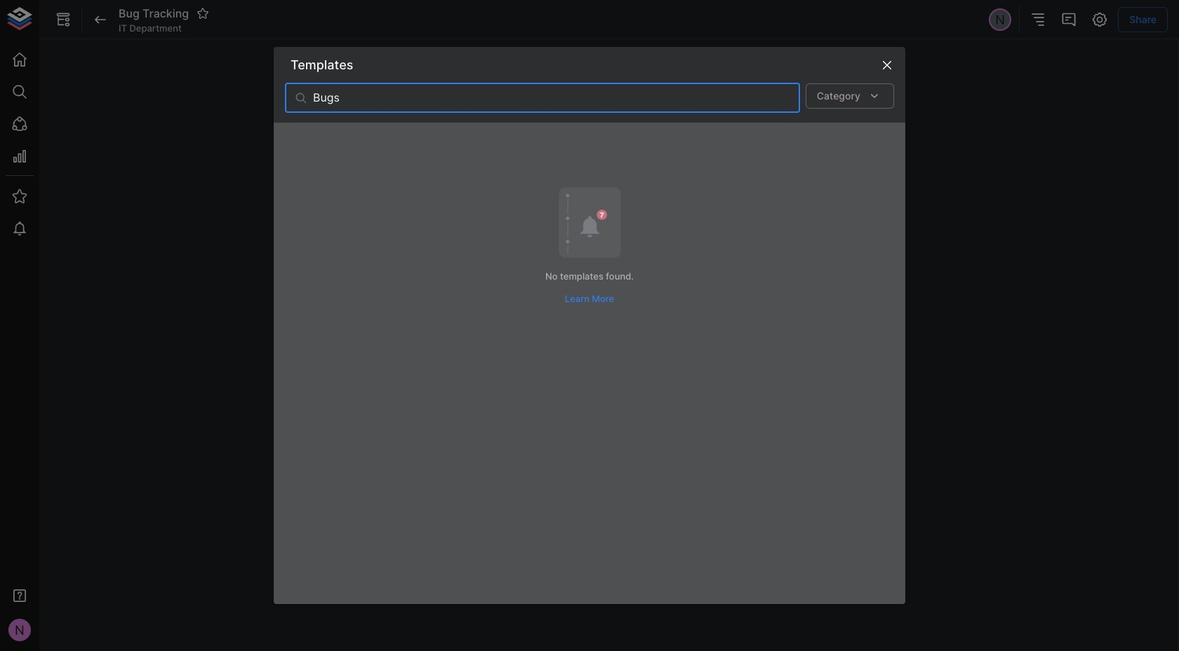 Task type: locate. For each thing, give the bounding box(es) containing it.
show wiki image
[[55, 11, 72, 28]]

Search Templates... text field
[[313, 83, 800, 113]]

comments image
[[1061, 11, 1077, 28]]

dialog
[[274, 47, 905, 605]]



Task type: vqa. For each thing, say whether or not it's contained in the screenshot.
Show Wiki image
yes



Task type: describe. For each thing, give the bounding box(es) containing it.
settings image
[[1092, 11, 1108, 28]]

favorite image
[[197, 7, 209, 20]]

table of contents image
[[1030, 11, 1047, 28]]

go back image
[[92, 11, 109, 28]]



